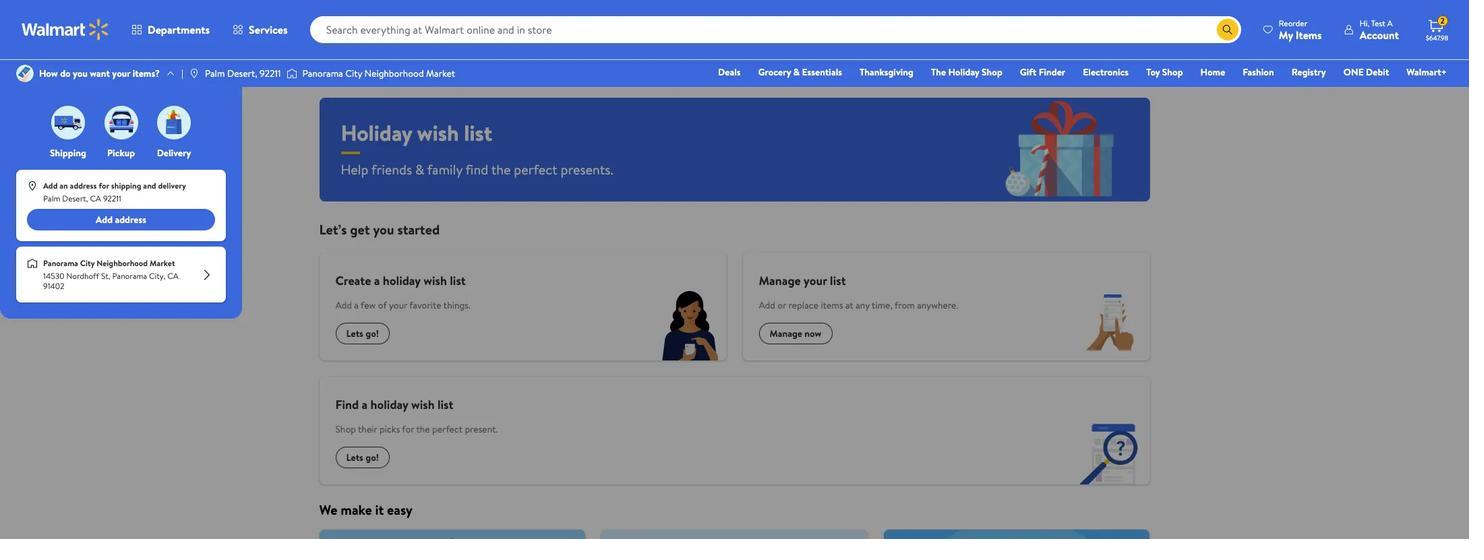 Task type: locate. For each thing, give the bounding box(es) containing it.
your up replace
[[804, 272, 827, 289]]

wish for create a holiday wish list
[[424, 272, 447, 289]]

panorama for panorama city neighborhood market 14530 nordhoff st, panorama city, ca 91402
[[43, 258, 78, 269]]

city for panorama city neighborhood market
[[345, 67, 362, 80]]

lets go! down their
[[346, 451, 379, 465]]

lets go! for find
[[346, 451, 379, 465]]

1 horizontal spatial for
[[402, 423, 414, 436]]

electronics
[[1083, 65, 1129, 79]]

add inside button
[[96, 213, 113, 227]]

manage now button
[[759, 323, 832, 345]]

lets go! button down their
[[335, 447, 390, 469]]

the
[[491, 160, 511, 179], [416, 423, 430, 436]]

2 horizontal spatial your
[[804, 272, 827, 289]]

1 horizontal spatial panorama
[[112, 270, 147, 282]]

2 horizontal spatial a
[[374, 272, 380, 289]]

home link
[[1195, 65, 1231, 80]]

my
[[1279, 27, 1293, 42]]

1 go! from the top
[[366, 327, 379, 340]]

palm
[[205, 67, 225, 80], [43, 193, 60, 204]]

 image for pickup
[[104, 106, 138, 140]]

gift
[[1020, 65, 1037, 79]]

0 horizontal spatial panorama
[[43, 258, 78, 269]]

1 vertical spatial manage
[[770, 327, 802, 340]]

add address
[[96, 213, 146, 227]]

few
[[361, 299, 376, 312]]

1 vertical spatial wish
[[424, 272, 447, 289]]

0 horizontal spatial a
[[354, 299, 359, 312]]

 image inside pickup "button"
[[104, 106, 138, 140]]

how
[[39, 67, 58, 80]]

manage inside button
[[770, 327, 802, 340]]

1 horizontal spatial desert,
[[227, 67, 257, 80]]

0 horizontal spatial market
[[150, 258, 175, 269]]

deals
[[718, 65, 741, 79]]

manage for manage now
[[770, 327, 802, 340]]

address inside add address button
[[115, 213, 146, 227]]

palm down an at the top
[[43, 193, 60, 204]]

0 horizontal spatial neighborhood
[[97, 258, 148, 269]]

1 horizontal spatial &
[[793, 65, 800, 79]]

1 vertical spatial city
[[80, 258, 95, 269]]

manage left now
[[770, 327, 802, 340]]

 image
[[51, 106, 85, 140], [104, 106, 138, 140], [157, 106, 191, 140], [27, 181, 38, 192]]

panorama for panorama city neighborhood market
[[302, 67, 343, 80]]

0 horizontal spatial 92211
[[103, 193, 121, 204]]

list
[[464, 118, 492, 148], [450, 272, 466, 289], [830, 272, 846, 289], [438, 396, 454, 413]]

a right create
[[374, 272, 380, 289]]

lets go! down few at the bottom of the page
[[346, 327, 379, 340]]

0 horizontal spatial for
[[99, 180, 109, 192]]

 image inside shipping button
[[51, 106, 85, 140]]

0 horizontal spatial holiday
[[341, 118, 412, 148]]

1 vertical spatial go!
[[366, 451, 379, 465]]

shop left their
[[335, 423, 356, 436]]

make
[[341, 501, 372, 519]]

1 vertical spatial address
[[115, 213, 146, 227]]

manage for manage your list
[[759, 272, 801, 289]]

2 lets go! from the top
[[346, 451, 379, 465]]

lets
[[346, 327, 363, 340], [346, 451, 363, 465]]

& left family on the top of the page
[[415, 160, 424, 179]]

go!
[[366, 327, 379, 340], [366, 451, 379, 465]]

go! down their
[[366, 451, 379, 465]]

0 vertical spatial lets go! button
[[335, 323, 390, 345]]

0 horizontal spatial palm
[[43, 193, 60, 204]]

perfect left the presents.
[[514, 160, 557, 179]]

family
[[427, 160, 463, 179]]

desert, down services dropdown button
[[227, 67, 257, 80]]

you for do
[[73, 67, 88, 80]]

1 horizontal spatial your
[[389, 299, 407, 312]]

1 vertical spatial the
[[416, 423, 430, 436]]

2 horizontal spatial shop
[[1162, 65, 1183, 79]]

ca right city,
[[167, 270, 178, 282]]

city inside panorama city neighborhood market 14530 nordhoff st, panorama city, ca 91402
[[80, 258, 95, 269]]

perfect left 'present.'
[[432, 423, 463, 436]]

address down add an address for shipping and delivery palm desert, ca 92211
[[115, 213, 146, 227]]

city
[[345, 67, 362, 80], [80, 258, 95, 269]]

92211 inside add an address for shipping and delivery palm desert, ca 92211
[[103, 193, 121, 204]]

0 horizontal spatial you
[[73, 67, 88, 80]]

list item
[[311, 530, 593, 539], [593, 530, 876, 539], [876, 530, 1158, 539]]

2 lets go! button from the top
[[335, 447, 390, 469]]

neighborhood
[[365, 67, 424, 80], [97, 258, 148, 269]]

items
[[1296, 27, 1322, 42]]

0 vertical spatial address
[[70, 180, 97, 192]]

1 vertical spatial ca
[[167, 270, 178, 282]]

ca up add address
[[90, 193, 101, 204]]

you right the "do" at top
[[73, 67, 88, 80]]

lets go! button down few at the bottom of the page
[[335, 323, 390, 345]]

1 horizontal spatial holiday
[[948, 65, 980, 79]]

market up holiday wish list
[[426, 67, 455, 80]]

wish
[[417, 118, 459, 148], [424, 272, 447, 289], [411, 396, 435, 413]]

1 lets go! from the top
[[346, 327, 379, 340]]

ca inside add an address for shipping and delivery palm desert, ca 92211
[[90, 193, 101, 204]]

1 vertical spatial you
[[373, 220, 394, 239]]

wish up favorite
[[424, 272, 447, 289]]

0 vertical spatial neighborhood
[[365, 67, 424, 80]]

0 vertical spatial holiday
[[383, 272, 421, 289]]

0 vertical spatial manage
[[759, 272, 801, 289]]

registry link
[[1286, 65, 1332, 80]]

0 vertical spatial lets go!
[[346, 327, 379, 340]]

address right an at the top
[[70, 180, 97, 192]]

0 vertical spatial go!
[[366, 327, 379, 340]]

2 horizontal spatial panorama
[[302, 67, 343, 80]]

palm desert, 92211
[[205, 67, 281, 80]]

0 vertical spatial lets
[[346, 327, 363, 340]]

ca
[[90, 193, 101, 204], [167, 270, 178, 282]]

14530
[[43, 270, 64, 282]]

& right grocery
[[793, 65, 800, 79]]

favorite
[[409, 299, 441, 312]]

items
[[821, 299, 843, 312]]

hi, test a account
[[1360, 17, 1399, 42]]

 image up delivery
[[157, 106, 191, 140]]

do
[[60, 67, 71, 80]]

lets go! button for find
[[335, 447, 390, 469]]

perfect
[[514, 160, 557, 179], [432, 423, 463, 436]]

2 vertical spatial a
[[362, 396, 368, 413]]

manage
[[759, 272, 801, 289], [770, 327, 802, 340]]

92211 down the shipping
[[103, 193, 121, 204]]

holiday right the
[[948, 65, 980, 79]]

neighborhood inside panorama city neighborhood market 14530 nordhoff st, panorama city, ca 91402
[[97, 258, 148, 269]]

1 vertical spatial 92211
[[103, 193, 121, 204]]

|
[[181, 67, 183, 80]]

1 horizontal spatial city
[[345, 67, 362, 80]]

2 vertical spatial your
[[389, 299, 407, 312]]

1 horizontal spatial neighborhood
[[365, 67, 424, 80]]

the holiday shop
[[931, 65, 1003, 79]]

go! for find
[[366, 451, 379, 465]]

a right find at the bottom of the page
[[362, 396, 368, 413]]

1 vertical spatial neighborhood
[[97, 258, 148, 269]]

0 vertical spatial market
[[426, 67, 455, 80]]

palm inside add an address for shipping and delivery palm desert, ca 92211
[[43, 193, 60, 204]]

2 go! from the top
[[366, 451, 379, 465]]

shop their picks for the perfect present.
[[335, 423, 498, 436]]

shop left gift
[[982, 65, 1003, 79]]

1 vertical spatial perfect
[[432, 423, 463, 436]]

1 vertical spatial holiday
[[371, 396, 408, 413]]

find a holiday wish list. shop their picks for the perfect present. let's go! image
[[1076, 411, 1150, 485]]

manage your list. add or replace items at any time, from anywhere. manage now. image
[[1076, 287, 1150, 361]]

1 vertical spatial your
[[804, 272, 827, 289]]

0 vertical spatial 92211
[[260, 67, 281, 80]]

lets down few at the bottom of the page
[[346, 327, 363, 340]]

for right picks
[[402, 423, 414, 436]]

toy shop link
[[1140, 65, 1189, 80]]

1 horizontal spatial a
[[362, 396, 368, 413]]

add an address for shipping and delivery palm desert, ca 92211
[[43, 180, 186, 204]]

0 vertical spatial your
[[112, 67, 130, 80]]

 image
[[16, 65, 34, 82], [286, 67, 297, 80], [189, 68, 199, 79], [27, 258, 38, 269]]

walmart+ link
[[1401, 65, 1453, 80]]

add left or at the right of page
[[759, 299, 775, 312]]

manage up or at the right of page
[[759, 272, 801, 289]]

0 vertical spatial a
[[374, 272, 380, 289]]

lets go! button for create
[[335, 323, 390, 345]]

holiday up friends
[[341, 118, 412, 148]]

for for the
[[402, 423, 414, 436]]

0 vertical spatial you
[[73, 67, 88, 80]]

desert, down an at the top
[[62, 193, 88, 204]]

manage now
[[770, 327, 822, 340]]

1 vertical spatial palm
[[43, 193, 60, 204]]

one debit link
[[1338, 65, 1395, 80]]

1 horizontal spatial shop
[[982, 65, 1003, 79]]

ca for for
[[90, 193, 101, 204]]

get
[[350, 220, 370, 239]]

a
[[374, 272, 380, 289], [354, 299, 359, 312], [362, 396, 368, 413]]

2 lets from the top
[[346, 451, 363, 465]]

0 horizontal spatial your
[[112, 67, 130, 80]]

1 horizontal spatial ca
[[167, 270, 178, 282]]

wish up shop their picks for the perfect present.
[[411, 396, 435, 413]]

1 horizontal spatial palm
[[205, 67, 225, 80]]

 image for shipping
[[51, 106, 85, 140]]

search icon image
[[1222, 24, 1233, 35]]

holiday up picks
[[371, 396, 408, 413]]

92211
[[260, 67, 281, 80], [103, 193, 121, 204]]

lets for find
[[346, 451, 363, 465]]

a left few at the bottom of the page
[[354, 299, 359, 312]]

list up help friends & family find the perfect presents. in the left of the page
[[464, 118, 492, 148]]

0 vertical spatial the
[[491, 160, 511, 179]]

market
[[426, 67, 455, 80], [150, 258, 175, 269]]

wish up family on the top of the page
[[417, 118, 459, 148]]

0 horizontal spatial ca
[[90, 193, 101, 204]]

1 vertical spatial for
[[402, 423, 414, 436]]

you right get
[[373, 220, 394, 239]]

services button
[[221, 13, 299, 46]]

create
[[335, 272, 371, 289]]

1 horizontal spatial address
[[115, 213, 146, 227]]

for left the shipping
[[99, 180, 109, 192]]

shipping
[[111, 180, 141, 192]]

1 vertical spatial lets go!
[[346, 451, 379, 465]]

shop
[[982, 65, 1003, 79], [1162, 65, 1183, 79], [335, 423, 356, 436]]

$647.98
[[1426, 33, 1449, 42]]

add left an at the top
[[43, 180, 58, 192]]

1 vertical spatial lets
[[346, 451, 363, 465]]

0 horizontal spatial &
[[415, 160, 424, 179]]

add inside add an address for shipping and delivery palm desert, ca 92211
[[43, 180, 58, 192]]

from
[[895, 299, 915, 312]]

0 horizontal spatial desert,
[[62, 193, 88, 204]]

 image up shipping
[[51, 106, 85, 140]]

find
[[466, 160, 488, 179]]

0 vertical spatial panorama
[[302, 67, 343, 80]]

for
[[99, 180, 109, 192], [402, 423, 414, 436]]

delivery
[[158, 180, 186, 192]]

3 list item from the left
[[876, 530, 1158, 539]]

lets go! button
[[335, 323, 390, 345], [335, 447, 390, 469]]

1 vertical spatial a
[[354, 299, 359, 312]]

0 vertical spatial city
[[345, 67, 362, 80]]

essentials
[[802, 65, 842, 79]]

neighborhood up st, on the left bottom of the page
[[97, 258, 148, 269]]

0 horizontal spatial city
[[80, 258, 95, 269]]

0 horizontal spatial address
[[70, 180, 97, 192]]

1 horizontal spatial market
[[426, 67, 455, 80]]

the right find at the left
[[491, 160, 511, 179]]

ca inside panorama city neighborhood market 14530 nordhoff st, panorama city, ca 91402
[[167, 270, 178, 282]]

lets down their
[[346, 451, 363, 465]]

your right "of"
[[389, 299, 407, 312]]

holiday
[[383, 272, 421, 289], [371, 396, 408, 413]]

1 vertical spatial desert,
[[62, 193, 88, 204]]

0 vertical spatial for
[[99, 180, 109, 192]]

neighborhood up holiday wish list
[[365, 67, 424, 80]]

add for add an address for shipping and delivery palm desert, ca 92211
[[43, 180, 58, 192]]

thanksgiving link
[[854, 65, 920, 80]]

1 lets from the top
[[346, 327, 363, 340]]

list up "items"
[[830, 272, 846, 289]]

92211 down services
[[260, 67, 281, 80]]

you for get
[[373, 220, 394, 239]]

address inside add an address for shipping and delivery palm desert, ca 92211
[[70, 180, 97, 192]]

deals link
[[712, 65, 747, 80]]

add down add an address for shipping and delivery palm desert, ca 92211
[[96, 213, 113, 227]]

one debit
[[1344, 65, 1389, 79]]

market inside panorama city neighborhood market 14530 nordhoff st, panorama city, ca 91402
[[150, 258, 175, 269]]

holiday up add a few of your favorite things.
[[383, 272, 421, 289]]

add address button
[[27, 209, 215, 231]]

at
[[846, 299, 854, 312]]

2 vertical spatial wish
[[411, 396, 435, 413]]

neighborhood for panorama city neighborhood market
[[365, 67, 424, 80]]

1 lets go! button from the top
[[335, 323, 390, 345]]

0 vertical spatial ca
[[90, 193, 101, 204]]

list
[[311, 530, 1158, 539]]

the right picks
[[416, 423, 430, 436]]

 image inside delivery button
[[157, 106, 191, 140]]

1 horizontal spatial 92211
[[260, 67, 281, 80]]

1 vertical spatial market
[[150, 258, 175, 269]]

grocery & essentials
[[758, 65, 842, 79]]

palm right |
[[205, 67, 225, 80]]

picks
[[380, 423, 400, 436]]

go! down few at the bottom of the page
[[366, 327, 379, 340]]

list up things.
[[450, 272, 466, 289]]

add left few at the bottom of the page
[[335, 299, 352, 312]]

1 vertical spatial lets go! button
[[335, 447, 390, 469]]

holiday for create
[[383, 272, 421, 289]]

delivery button
[[154, 102, 194, 160]]

 image for palm
[[189, 68, 199, 79]]

1 horizontal spatial you
[[373, 220, 394, 239]]

add for add or replace items at any time, from anywhere.
[[759, 299, 775, 312]]

1 vertical spatial panorama
[[43, 258, 78, 269]]

lets go!
[[346, 327, 379, 340], [346, 451, 379, 465]]

0 vertical spatial perfect
[[514, 160, 557, 179]]

your right want
[[112, 67, 130, 80]]

shop right toy
[[1162, 65, 1183, 79]]

you
[[73, 67, 88, 80], [373, 220, 394, 239]]

 image up pickup
[[104, 106, 138, 140]]

one
[[1344, 65, 1364, 79]]

for inside add an address for shipping and delivery palm desert, ca 92211
[[99, 180, 109, 192]]

market up city,
[[150, 258, 175, 269]]

reorder my items
[[1279, 17, 1322, 42]]

reorder
[[1279, 17, 1308, 29]]

home
[[1201, 65, 1225, 79]]

0 vertical spatial &
[[793, 65, 800, 79]]



Task type: vqa. For each thing, say whether or not it's contained in the screenshot.
the plan?
no



Task type: describe. For each thing, give the bounding box(es) containing it.
things.
[[444, 299, 470, 312]]

create a holiday wish list
[[335, 272, 466, 289]]

2
[[1441, 15, 1445, 26]]

1 horizontal spatial perfect
[[514, 160, 557, 179]]

help
[[341, 160, 368, 179]]

market for panorama city neighborhood market
[[426, 67, 455, 80]]

it
[[375, 501, 384, 519]]

1 list item from the left
[[311, 530, 593, 539]]

want
[[90, 67, 110, 80]]

delivery
[[157, 146, 191, 160]]

city,
[[149, 270, 165, 282]]

 image for how
[[16, 65, 34, 82]]

services
[[249, 22, 288, 37]]

Walmart Site-Wide search field
[[310, 16, 1241, 43]]

their
[[358, 423, 377, 436]]

ca for market
[[167, 270, 178, 282]]

a for create
[[374, 272, 380, 289]]

walmart+
[[1407, 65, 1447, 79]]

pickup
[[107, 146, 135, 160]]

91402
[[43, 281, 64, 292]]

test
[[1371, 17, 1386, 29]]

the holiday shop link
[[925, 65, 1009, 80]]

lets for create
[[346, 327, 363, 340]]

walmart image
[[22, 19, 109, 40]]

and
[[143, 180, 156, 192]]

gift finder link
[[1014, 65, 1072, 80]]

account
[[1360, 27, 1399, 42]]

fashion link
[[1237, 65, 1280, 80]]

Search search field
[[310, 16, 1241, 43]]

 image left an at the top
[[27, 181, 38, 192]]

the
[[931, 65, 946, 79]]

nordhoff
[[66, 270, 99, 282]]

help friends & family find the perfect presents.
[[341, 160, 613, 179]]

0 horizontal spatial perfect
[[432, 423, 463, 436]]

desert, inside add an address for shipping and delivery palm desert, ca 92211
[[62, 193, 88, 204]]

toy
[[1146, 65, 1160, 79]]

find a holiday wish list
[[335, 396, 454, 413]]

1 vertical spatial &
[[415, 160, 424, 179]]

& inside grocery & essentials link
[[793, 65, 800, 79]]

add or replace items at any time, from anywhere.
[[759, 299, 958, 312]]

find
[[335, 396, 359, 413]]

anywhere.
[[917, 299, 958, 312]]

1 vertical spatial holiday
[[341, 118, 412, 148]]

how do you want your items?
[[39, 67, 160, 80]]

2 $647.98
[[1426, 15, 1449, 42]]

thanksgiving
[[860, 65, 914, 79]]

market for panorama city neighborhood market 14530 nordhoff st, panorama city, ca 91402
[[150, 258, 175, 269]]

an
[[60, 180, 68, 192]]

electronics link
[[1077, 65, 1135, 80]]

wish for find a holiday wish list
[[411, 396, 435, 413]]

add a few of your favorite things.
[[335, 299, 470, 312]]

departments
[[148, 22, 210, 37]]

add for add a few of your favorite things.
[[335, 299, 352, 312]]

any
[[856, 299, 870, 312]]

list up shop their picks for the perfect present.
[[438, 396, 454, 413]]

your for how do you want your items?
[[112, 67, 130, 80]]

hi,
[[1360, 17, 1370, 29]]

manage your list
[[759, 272, 846, 289]]

grocery & essentials link
[[752, 65, 848, 80]]

holiday for find
[[371, 396, 408, 413]]

a for find
[[362, 396, 368, 413]]

clear search field text image
[[1201, 24, 1212, 35]]

debit
[[1366, 65, 1389, 79]]

of
[[378, 299, 387, 312]]

st,
[[101, 270, 110, 282]]

for for shipping
[[99, 180, 109, 192]]

 image for panorama
[[286, 67, 297, 80]]

0 vertical spatial wish
[[417, 118, 459, 148]]

0 vertical spatial desert,
[[227, 67, 257, 80]]

a
[[1387, 17, 1393, 29]]

time,
[[872, 299, 893, 312]]

2 list item from the left
[[593, 530, 876, 539]]

items?
[[133, 67, 160, 80]]

 image for delivery
[[157, 106, 191, 140]]

neighborhood for panorama city neighborhood market 14530 nordhoff st, panorama city, ca 91402
[[97, 258, 148, 269]]

shipping
[[50, 146, 86, 160]]

2 vertical spatial panorama
[[112, 270, 147, 282]]

present.
[[465, 423, 498, 436]]

departments button
[[120, 13, 221, 46]]

a for add
[[354, 299, 359, 312]]

lets go! for create
[[346, 327, 379, 340]]

panorama city neighborhood market 14530 nordhoff st, panorama city, ca 91402
[[43, 258, 178, 292]]

or
[[778, 299, 786, 312]]

we make it easy
[[319, 501, 413, 519]]

friends
[[371, 160, 412, 179]]

finder
[[1039, 65, 1066, 79]]

city for panorama city neighborhood market 14530 nordhoff st, panorama city, ca 91402
[[80, 258, 95, 269]]

go! for create
[[366, 327, 379, 340]]

fashion
[[1243, 65, 1274, 79]]

replace
[[789, 299, 819, 312]]

panorama city neighborhood market
[[302, 67, 455, 80]]

we
[[319, 501, 337, 519]]

holiday wish list
[[341, 118, 492, 148]]

easy
[[387, 501, 413, 519]]

toy shop
[[1146, 65, 1183, 79]]

grocery
[[758, 65, 791, 79]]

add for add address
[[96, 213, 113, 227]]

1 horizontal spatial the
[[491, 160, 511, 179]]

let's
[[319, 220, 347, 239]]

0 vertical spatial holiday
[[948, 65, 980, 79]]

0 vertical spatial palm
[[205, 67, 225, 80]]

gift finder
[[1020, 65, 1066, 79]]

your for add a few of your favorite things.
[[389, 299, 407, 312]]

0 horizontal spatial shop
[[335, 423, 356, 436]]

create a holiday wish list. add a few of your favorite things. let's go! image
[[652, 287, 727, 361]]

0 horizontal spatial the
[[416, 423, 430, 436]]

presents.
[[561, 160, 613, 179]]

pickup button
[[101, 102, 141, 160]]



